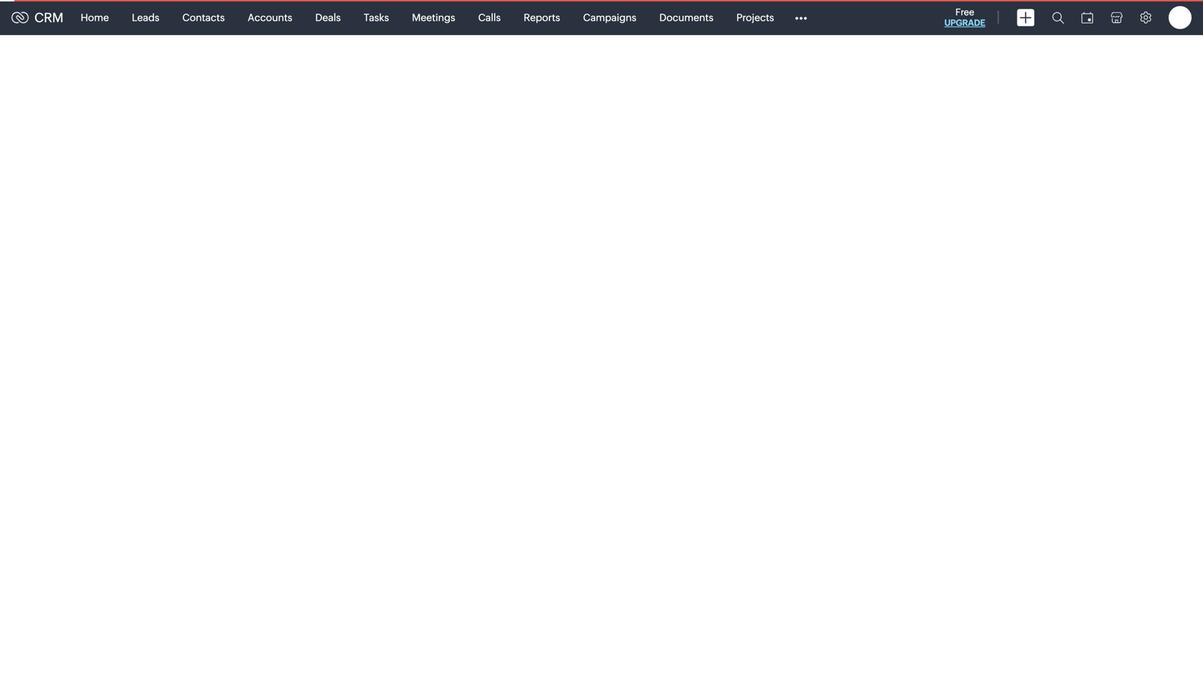 Task type: describe. For each thing, give the bounding box(es) containing it.
projects
[[737, 12, 775, 23]]

calls link
[[467, 0, 513, 35]]

crm
[[34, 10, 63, 25]]

contacts link
[[171, 0, 236, 35]]

tasks link
[[352, 0, 401, 35]]

home
[[81, 12, 109, 23]]

search element
[[1044, 0, 1073, 35]]

free upgrade
[[945, 7, 986, 28]]

profile image
[[1169, 6, 1192, 29]]

projects link
[[725, 0, 786, 35]]

deals
[[316, 12, 341, 23]]

deals link
[[304, 0, 352, 35]]

search image
[[1053, 11, 1065, 24]]

Other Modules field
[[786, 6, 817, 29]]



Task type: vqa. For each thing, say whether or not it's contained in the screenshot.
second 0 from the top of the page
no



Task type: locate. For each thing, give the bounding box(es) containing it.
free
[[956, 7, 975, 18]]

documents
[[660, 12, 714, 23]]

campaigns link
[[572, 0, 648, 35]]

calls
[[478, 12, 501, 23]]

crm link
[[11, 10, 63, 25]]

leads
[[132, 12, 160, 23]]

meetings
[[412, 12, 456, 23]]

contacts
[[182, 12, 225, 23]]

campaigns
[[583, 12, 637, 23]]

home link
[[69, 0, 120, 35]]

create menu element
[[1009, 0, 1044, 35]]

tasks
[[364, 12, 389, 23]]

reports link
[[513, 0, 572, 35]]

meetings link
[[401, 0, 467, 35]]

upgrade
[[945, 18, 986, 28]]

accounts link
[[236, 0, 304, 35]]

leads link
[[120, 0, 171, 35]]

logo image
[[11, 12, 29, 23]]

calendar image
[[1082, 12, 1094, 23]]

reports
[[524, 12, 561, 23]]

documents link
[[648, 0, 725, 35]]

profile element
[[1161, 0, 1201, 35]]

create menu image
[[1018, 9, 1035, 26]]

accounts
[[248, 12, 293, 23]]



